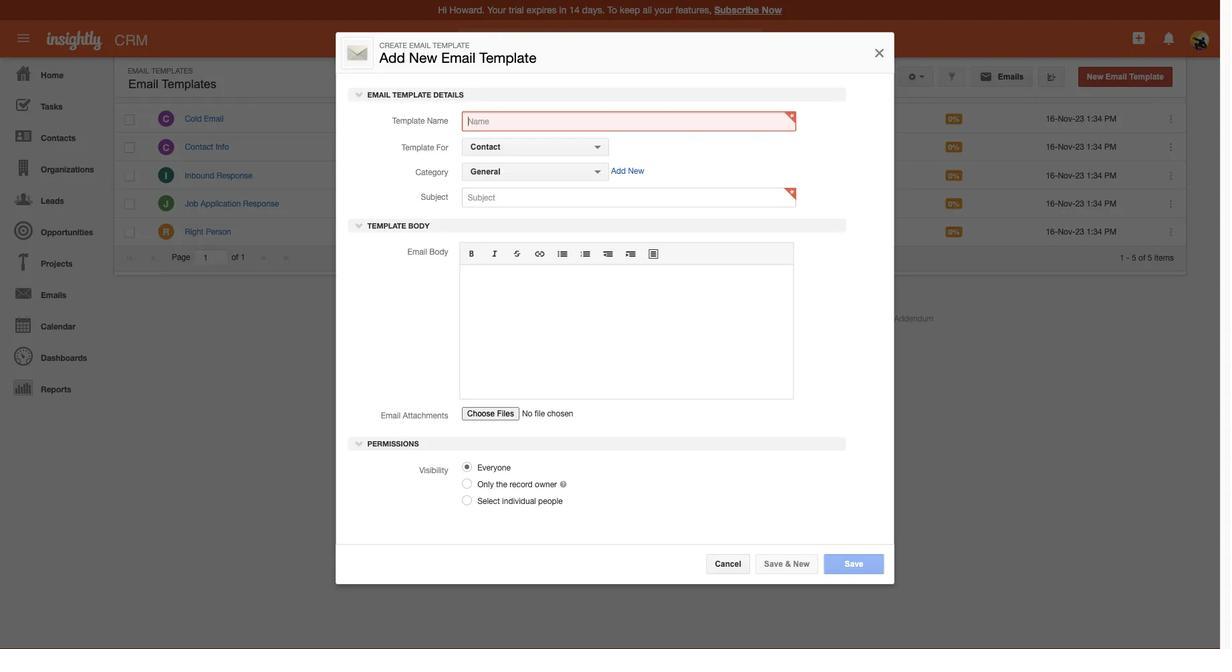 Task type: describe. For each thing, give the bounding box(es) containing it.
privacy
[[770, 314, 796, 323]]

emails inside navigation
[[41, 290, 66, 300]]

add new
[[611, 166, 644, 176]]

open
[[945, 86, 965, 96]]

subject inside the add new email template "dialog"
[[421, 192, 448, 202]]

1 vertical spatial templates
[[162, 77, 216, 91]]

howard brown for thanks for applying...
[[515, 199, 569, 208]]

projects link
[[3, 246, 107, 277]]

home
[[41, 70, 64, 80]]

email inside 'new email template' link
[[1106, 72, 1127, 81]]

c for contact info
[[163, 142, 170, 153]]

hiring
[[683, 199, 704, 208]]

time
[[397, 114, 413, 123]]

job application response
[[185, 199, 279, 208]]

policy
[[798, 314, 820, 323]]

organizations
[[41, 164, 94, 174]]

me
[[402, 227, 414, 236]]

0% for us.
[[948, 171, 960, 180]]

brown for us.
[[545, 170, 569, 180]]

howard for thanks for connecting
[[515, 142, 543, 152]]

Search this list... text field
[[706, 67, 857, 87]]

1 5 from the left
[[1132, 253, 1136, 262]]

16- inside the j row
[[1046, 199, 1058, 208]]

application inside the add new email template "dialog"
[[460, 242, 794, 399]]

for
[[436, 143, 448, 152]]

add inside create email template add new email template
[[379, 49, 405, 66]]

nov- for us.
[[1058, 170, 1076, 180]]

1 1 from the left
[[241, 253, 245, 262]]

2 1 from the left
[[1120, 253, 1124, 262]]

contacts link
[[3, 120, 107, 152]]

howard brown for thanks for connecting
[[515, 142, 569, 152]]

2 16-nov-23 1:34 pm cell from the top
[[1036, 133, 1153, 161]]

nov- for time
[[1058, 114, 1076, 123]]

cold email
[[185, 114, 224, 123]]

for for j
[[378, 199, 388, 208]]

everyone
[[475, 463, 511, 472]]

have
[[378, 114, 395, 123]]

calendar link
[[3, 309, 107, 340]]

new up date
[[1087, 72, 1104, 81]]

j
[[163, 198, 169, 209]]

c for cold email
[[163, 113, 170, 124]]

addendum
[[894, 314, 934, 323]]

new email template
[[1087, 72, 1164, 81]]

howard brown for thanks for contacting us.
[[515, 170, 569, 180]]

privacy policy
[[770, 314, 820, 323]]

2 c row from the top
[[114, 133, 1186, 161]]

dashboards link
[[3, 340, 107, 372]]

crm
[[115, 31, 148, 48]]

2 16-nov-23 1:34 pm from the top
[[1046, 142, 1117, 152]]

owner
[[535, 479, 557, 489]]

all
[[471, 35, 482, 45]]

0% for me
[[948, 228, 960, 236]]

23 for me
[[1076, 227, 1084, 236]]

leads
[[41, 196, 64, 205]]

template body
[[365, 221, 430, 230]]

i
[[165, 170, 167, 181]]

email templates email templates
[[128, 66, 216, 91]]

tasks
[[41, 102, 63, 111]]

thanks for contacting us.
[[350, 170, 441, 180]]

email body
[[408, 247, 448, 256]]

pm for time
[[1105, 114, 1117, 123]]

home link
[[3, 58, 107, 89]]

blog link
[[446, 314, 463, 323]]

created date
[[1045, 86, 1096, 96]]

sales for c
[[683, 115, 702, 123]]

howard for thanks for applying...
[[515, 199, 543, 208]]

general
[[471, 167, 500, 176]]

16-nov-23 1:34 pm for me
[[1046, 227, 1117, 236]]

new inside create email template add new email template
[[409, 49, 437, 66]]

cell up hiring cell
[[670, 133, 770, 161]]

i link
[[158, 167, 174, 183]]

point
[[382, 227, 400, 236]]

contact button
[[462, 138, 609, 156]]

c link for contact info
[[158, 139, 174, 155]]

create
[[379, 41, 407, 50]]

lead cell
[[770, 105, 935, 133]]

brown for time
[[545, 114, 569, 123]]

hiring cell
[[670, 190, 770, 218]]

date
[[1078, 86, 1096, 96]]

chevron down image
[[355, 439, 364, 448]]

can you point me to the right person?
[[350, 227, 486, 236]]

2 16- from the top
[[1046, 142, 1058, 152]]

howard brown link for can you point me to the right person?
[[515, 227, 569, 236]]

16- for time
[[1046, 114, 1058, 123]]

howard brown link for thanks for connecting
[[515, 142, 569, 152]]

23 for us.
[[1076, 170, 1084, 180]]

4 0% cell from the top
[[935, 190, 1036, 218]]

howard brown link for thanks for applying...
[[515, 199, 569, 208]]

select individual people
[[475, 496, 563, 505]]

row containing name
[[114, 78, 1185, 103]]

this record will only be visible to its creator and administrators. image
[[559, 479, 567, 489]]

cell up hiring
[[670, 161, 770, 190]]

notifications image
[[1161, 30, 1177, 46]]

cell down type
[[770, 133, 935, 161]]

thanks for applying...
[[350, 199, 427, 208]]

howard brown for can you point me to the right person?
[[515, 227, 569, 236]]

0% cell for us.
[[935, 161, 1036, 190]]

email template details
[[365, 90, 464, 99]]

info
[[216, 142, 229, 152]]

person
[[206, 227, 231, 236]]

1 horizontal spatial emails link
[[971, 67, 1033, 87]]

howard brown link for thanks for contacting us.
[[515, 170, 569, 180]]

inbound
[[185, 170, 214, 180]]

right person
[[185, 227, 231, 236]]

sales for r
[[683, 228, 702, 236]]

contact cell for j
[[770, 190, 935, 218]]

connect?
[[424, 114, 458, 123]]

details
[[433, 90, 464, 99]]

template type
[[780, 86, 835, 96]]

for for i
[[378, 170, 388, 180]]

23 for time
[[1076, 114, 1084, 123]]

subject inside row
[[350, 86, 379, 96]]

subscribe now
[[714, 4, 782, 15]]

right person link
[[185, 227, 238, 236]]

none file field inside the add new email template "dialog"
[[462, 406, 614, 426]]

template name
[[392, 116, 448, 125]]

contact cell for r
[[770, 218, 935, 246]]

reports link
[[3, 372, 107, 403]]

people
[[538, 496, 563, 505]]

permissions
[[365, 440, 419, 448]]

2 0% from the top
[[948, 143, 960, 152]]

0% cell for time
[[935, 105, 1036, 133]]

calendar
[[41, 322, 75, 331]]

name inside the add new email template "dialog"
[[427, 116, 448, 125]]

sales cell for r
[[670, 218, 770, 246]]

thanks for i
[[350, 170, 376, 180]]

attachments
[[403, 411, 448, 420]]

open rate
[[945, 86, 985, 96]]

the inside "dialog"
[[496, 479, 507, 489]]

category inside row
[[679, 86, 715, 96]]

16- for us.
[[1046, 170, 1058, 180]]

opportunities link
[[3, 215, 107, 246]]

pm inside the j row
[[1105, 199, 1117, 208]]

data processing addendum
[[833, 314, 934, 323]]

us.
[[430, 170, 441, 180]]

thanks for c
[[350, 142, 376, 152]]

howard brown link for do you have time to connect?
[[515, 114, 569, 123]]

sales cell for c
[[670, 105, 770, 133]]

job
[[185, 199, 198, 208]]

2 0% cell from the top
[[935, 133, 1036, 161]]

inbound response link
[[185, 170, 259, 180]]

body for template body
[[408, 221, 430, 230]]

job application response link
[[185, 199, 286, 208]]

data processing addendum link
[[833, 314, 934, 323]]

c link for cold email
[[158, 111, 174, 127]]

do you have time to connect?
[[350, 114, 458, 123]]

howard for can you point me to the right person?
[[515, 227, 543, 236]]

right
[[439, 227, 455, 236]]

can you point me to the right person? link
[[350, 227, 486, 236]]

contacting
[[390, 170, 428, 180]]

response inside the j row
[[243, 199, 279, 208]]

blog
[[446, 314, 463, 323]]



Task type: locate. For each thing, give the bounding box(es) containing it.
thanks for connecting
[[350, 142, 430, 152]]

0 vertical spatial c
[[163, 113, 170, 124]]

-
[[1127, 253, 1130, 262]]

howard inside the j row
[[515, 199, 543, 208]]

1:34 inside "r" row
[[1087, 227, 1102, 236]]

1 howard brown link from the top
[[515, 114, 569, 123]]

2 brown from the top
[[545, 142, 569, 152]]

23 inside "r" row
[[1076, 227, 1084, 236]]

thanks inside the j row
[[350, 199, 376, 208]]

5 23 from the top
[[1076, 227, 1084, 236]]

response inside i row
[[217, 170, 253, 180]]

only
[[478, 479, 494, 489]]

1 vertical spatial thanks
[[350, 170, 376, 180]]

opportunities
[[41, 227, 93, 237]]

0 horizontal spatial the
[[425, 227, 436, 236]]

brown inside the j row
[[545, 199, 569, 208]]

individual
[[502, 496, 536, 505]]

16- inside i row
[[1046, 170, 1058, 180]]

cell down lead 'cell' at the top right of the page
[[770, 161, 935, 190]]

r row
[[114, 218, 1186, 246]]

to inside "r" row
[[416, 227, 423, 236]]

for left connecting
[[378, 142, 388, 152]]

1 howard brown from the top
[[515, 114, 569, 123]]

2 chevron down image from the top
[[355, 221, 364, 230]]

2 nov- from the top
[[1058, 142, 1076, 152]]

5 left items
[[1148, 253, 1152, 262]]

0% for time
[[948, 115, 960, 123]]

1 horizontal spatial name
[[427, 116, 448, 125]]

1 1:34 from the top
[[1087, 114, 1102, 123]]

1 vertical spatial name
[[427, 116, 448, 125]]

thanks down do
[[350, 142, 376, 152]]

contact cell
[[770, 190, 935, 218], [770, 218, 935, 246]]

to for c
[[415, 114, 422, 123]]

c row up i row
[[114, 105, 1186, 133]]

howard brown link inside the j row
[[515, 199, 569, 208]]

3 16- from the top
[[1046, 170, 1058, 180]]

5 16-nov-23 1:34 pm from the top
[[1046, 227, 1117, 236]]

16-
[[1046, 114, 1058, 123], [1046, 142, 1058, 152], [1046, 170, 1058, 180], [1046, 199, 1058, 208], [1046, 227, 1058, 236]]

howard brown inside the j row
[[515, 199, 569, 208]]

c
[[163, 113, 170, 124], [163, 142, 170, 153]]

16-nov-23 1:34 pm inside i row
[[1046, 170, 1117, 180]]

c row up add new link
[[114, 133, 1186, 161]]

1:34 inside the j row
[[1087, 199, 1102, 208]]

5 16-nov-23 1:34 pm cell from the top
[[1036, 218, 1153, 246]]

category inside the add new email template "dialog"
[[415, 168, 448, 177]]

add up subject text box
[[611, 166, 626, 176]]

nov- inside "r" row
[[1058, 227, 1076, 236]]

2 howard brown link from the top
[[515, 142, 569, 152]]

2 contact cell from the top
[[770, 218, 935, 246]]

the
[[425, 227, 436, 236], [496, 479, 507, 489]]

23 inside i row
[[1076, 170, 1084, 180]]

page
[[172, 253, 190, 262]]

4 pm from the top
[[1105, 199, 1117, 208]]

none radio inside the add new email template "dialog"
[[462, 495, 472, 505]]

1 horizontal spatial add
[[611, 166, 626, 176]]

subject up do
[[350, 86, 379, 96]]

howard for do you have time to connect?
[[515, 114, 543, 123]]

contact info link
[[185, 142, 236, 152]]

5 brown from the top
[[545, 227, 569, 236]]

0 vertical spatial category
[[679, 86, 715, 96]]

4 16- from the top
[[1046, 199, 1058, 208]]

you for r
[[367, 227, 380, 236]]

thanks up can
[[350, 199, 376, 208]]

response up the job application response link at the top
[[217, 170, 253, 180]]

0 vertical spatial templates
[[151, 66, 193, 75]]

2 thanks from the top
[[350, 170, 376, 180]]

2 c from the top
[[163, 142, 170, 153]]

refresh list image
[[872, 72, 885, 81]]

1 vertical spatial c link
[[158, 139, 174, 155]]

c row
[[114, 105, 1186, 133], [114, 133, 1186, 161]]

new up subject text box
[[628, 166, 644, 176]]

howard
[[515, 114, 543, 123], [515, 142, 543, 152], [515, 170, 543, 180], [515, 199, 543, 208], [515, 227, 543, 236]]

1 left -
[[1120, 253, 1124, 262]]

0 vertical spatial subject
[[350, 86, 379, 96]]

now
[[762, 4, 782, 15]]

howard up general button
[[515, 142, 543, 152]]

0 horizontal spatial 1
[[241, 253, 245, 262]]

1 vertical spatial sales cell
[[670, 218, 770, 246]]

connecting
[[390, 142, 430, 152]]

nov- for me
[[1058, 227, 1076, 236]]

0% cell
[[935, 105, 1036, 133], [935, 133, 1036, 161], [935, 161, 1036, 190], [935, 190, 1036, 218], [935, 218, 1036, 246]]

1 vertical spatial c
[[163, 142, 170, 153]]

3 pm from the top
[[1105, 170, 1117, 180]]

email attachments
[[381, 411, 448, 420]]

4 howard brown link from the top
[[515, 199, 569, 208]]

thanks inside i row
[[350, 170, 376, 180]]

3 0% cell from the top
[[935, 161, 1036, 190]]

0 vertical spatial emails link
[[971, 67, 1033, 87]]

1 16-nov-23 1:34 pm cell from the top
[[1036, 105, 1153, 133]]

add new email template dialog
[[336, 32, 894, 584]]

all link
[[458, 28, 498, 52]]

5 0% cell from the top
[[935, 218, 1036, 246]]

howard right the person?
[[515, 227, 543, 236]]

contact inside button
[[471, 143, 500, 152]]

contacts
[[41, 133, 76, 142]]

1:34 inside i row
[[1087, 170, 1102, 180]]

category
[[679, 86, 715, 96], [415, 168, 448, 177]]

1 horizontal spatial category
[[679, 86, 715, 96]]

16-nov-23 1:34 pm cell for time
[[1036, 105, 1153, 133]]

contact inside c row
[[185, 142, 213, 152]]

leads link
[[3, 183, 107, 215]]

pm for me
[[1105, 227, 1117, 236]]

of down 'right person' 'link'
[[231, 253, 238, 262]]

brown inside i row
[[545, 170, 569, 180]]

response right the 'application'
[[243, 199, 279, 208]]

howard inside i row
[[515, 170, 543, 180]]

save
[[764, 560, 783, 569], [845, 560, 864, 569]]

organizations link
[[3, 152, 107, 183]]

3 brown from the top
[[545, 170, 569, 180]]

1 vertical spatial the
[[496, 479, 507, 489]]

0 vertical spatial sales cell
[[670, 105, 770, 133]]

toolbar
[[460, 243, 793, 265]]

to right time
[[415, 114, 422, 123]]

cancel button
[[706, 554, 750, 574]]

0 horizontal spatial emails
[[41, 290, 66, 300]]

1 horizontal spatial 1
[[1120, 253, 1124, 262]]

for inside c row
[[378, 142, 388, 152]]

save for save & new
[[764, 560, 783, 569]]

contact for r contact cell
[[781, 227, 809, 236]]

1:34 for me
[[1087, 227, 1102, 236]]

3 for from the top
[[378, 199, 388, 208]]

2 1:34 from the top
[[1087, 142, 1102, 152]]

4 1:34 from the top
[[1087, 199, 1102, 208]]

1 16-nov-23 1:34 pm from the top
[[1046, 114, 1117, 123]]

subscribe
[[714, 4, 759, 15]]

thanks for j
[[350, 199, 376, 208]]

1 0% from the top
[[948, 115, 960, 123]]

1:34 for time
[[1087, 114, 1102, 123]]

1 - 5 of 5 items
[[1120, 253, 1174, 262]]

Search all data.... text field
[[499, 28, 762, 52]]

new right create
[[409, 49, 437, 66]]

0 vertical spatial response
[[217, 170, 253, 180]]

1 vertical spatial for
[[378, 170, 388, 180]]

pm
[[1105, 114, 1117, 123], [1105, 142, 1117, 152], [1105, 170, 1117, 180], [1105, 199, 1117, 208], [1105, 227, 1117, 236]]

add new link
[[611, 166, 644, 176]]

1 vertical spatial subject
[[421, 192, 448, 202]]

16-nov-23 1:34 pm inside "r" row
[[1046, 227, 1117, 236]]

rate
[[967, 86, 985, 96]]

1 nov- from the top
[[1058, 114, 1076, 123]]

cell
[[670, 133, 770, 161], [770, 133, 935, 161], [670, 161, 770, 190], [770, 161, 935, 190]]

2 howard brown from the top
[[515, 142, 569, 152]]

of right -
[[1139, 253, 1146, 262]]

1 horizontal spatial subject
[[421, 192, 448, 202]]

you right do
[[362, 114, 376, 123]]

0 horizontal spatial subject
[[350, 86, 379, 96]]

do you have time to connect? link
[[350, 114, 458, 123]]

3 16-nov-23 1:34 pm from the top
[[1046, 170, 1117, 180]]

body down right
[[429, 247, 448, 256]]

emails link down projects
[[3, 277, 107, 309]]

for for c
[[378, 142, 388, 152]]

&
[[785, 560, 791, 569]]

0 vertical spatial to
[[415, 114, 422, 123]]

chevron down image up do
[[355, 90, 364, 99]]

1 brown from the top
[[545, 114, 569, 123]]

0 horizontal spatial name
[[185, 86, 207, 96]]

2 pm from the top
[[1105, 142, 1117, 152]]

to for r
[[416, 227, 423, 236]]

template inside row
[[780, 86, 815, 96]]

brown inside "r" row
[[545, 227, 569, 236]]

1 vertical spatial category
[[415, 168, 448, 177]]

processing
[[852, 314, 892, 323]]

0% inside i row
[[948, 171, 960, 180]]

16-nov-23 1:34 pm cell for us.
[[1036, 161, 1153, 190]]

for
[[378, 142, 388, 152], [378, 170, 388, 180], [378, 199, 388, 208]]

for left applying...
[[378, 199, 388, 208]]

c up i link
[[163, 142, 170, 153]]

howard inside "r" row
[[515, 227, 543, 236]]

5 nov- from the top
[[1058, 227, 1076, 236]]

chevron down image
[[355, 90, 364, 99], [355, 221, 364, 230]]

0 vertical spatial chevron down image
[[355, 90, 364, 99]]

type
[[817, 86, 835, 96]]

16-nov-23 1:34 pm for us.
[[1046, 170, 1117, 180]]

2 vertical spatial for
[[378, 199, 388, 208]]

the right only
[[496, 479, 507, 489]]

None file field
[[462, 406, 614, 426]]

1 horizontal spatial of
[[1139, 253, 1146, 262]]

owner
[[514, 86, 540, 96]]

c link left cold at the left top
[[158, 111, 174, 127]]

howard down owner
[[515, 114, 543, 123]]

1 vertical spatial body
[[429, 247, 448, 256]]

1
[[241, 253, 245, 262], [1120, 253, 1124, 262]]

1 vertical spatial emails
[[41, 290, 66, 300]]

name up cold at the left top
[[185, 86, 207, 96]]

template
[[433, 41, 470, 50], [480, 49, 537, 66], [1129, 72, 1164, 81], [780, 86, 815, 96], [392, 90, 431, 99], [392, 116, 425, 125], [402, 143, 434, 152], [367, 221, 406, 230]]

select
[[478, 496, 500, 505]]

1 howard from the top
[[515, 114, 543, 123]]

1 c row from the top
[[114, 105, 1186, 133]]

Subject text field
[[462, 188, 796, 208]]

1 sales cell from the top
[[670, 105, 770, 133]]

1 vertical spatial sales
[[683, 228, 702, 236]]

0 vertical spatial you
[[362, 114, 376, 123]]

4 nov- from the top
[[1058, 199, 1076, 208]]

3 howard brown from the top
[[515, 170, 569, 180]]

1 down the job application response link at the top
[[241, 253, 245, 262]]

howard brown for do you have time to connect?
[[515, 114, 569, 123]]

reports
[[41, 384, 71, 394]]

for inside i row
[[378, 170, 388, 180]]

lead
[[781, 114, 798, 123]]

1 of from the left
[[231, 253, 238, 262]]

add up email template details
[[379, 49, 405, 66]]

2 save from the left
[[845, 560, 864, 569]]

3 nov- from the top
[[1058, 170, 1076, 180]]

can
[[350, 227, 365, 236]]

application
[[460, 242, 794, 399]]

1 23 from the top
[[1076, 114, 1084, 123]]

contact info
[[185, 142, 229, 152]]

j row
[[114, 190, 1186, 218]]

2 vertical spatial thanks
[[350, 199, 376, 208]]

for left contacting
[[378, 170, 388, 180]]

3 howard brown link from the top
[[515, 170, 569, 180]]

pm inside "r" row
[[1105, 227, 1117, 236]]

0 vertical spatial for
[[378, 142, 388, 152]]

save for save
[[845, 560, 864, 569]]

1 sales from the top
[[683, 115, 702, 123]]

1 horizontal spatial the
[[496, 479, 507, 489]]

chevron down image left point
[[355, 221, 364, 230]]

2 5 from the left
[[1148, 253, 1152, 262]]

new right "&"
[[793, 560, 810, 569]]

subject down the us.
[[421, 192, 448, 202]]

thanks up thanks for applying... link at the top of page
[[350, 170, 376, 180]]

2 sales from the top
[[683, 228, 702, 236]]

1 horizontal spatial emails
[[996, 72, 1024, 81]]

body for email body
[[429, 247, 448, 256]]

4 23 from the top
[[1076, 199, 1084, 208]]

0 vertical spatial the
[[425, 227, 436, 236]]

0 vertical spatial body
[[408, 221, 430, 230]]

nov- inside i row
[[1058, 170, 1076, 180]]

16-nov-23 1:34 pm cell
[[1036, 105, 1153, 133], [1036, 133, 1153, 161], [1036, 161, 1153, 190], [1036, 190, 1153, 218], [1036, 218, 1153, 246]]

None checkbox
[[124, 85, 134, 96], [125, 114, 135, 125], [124, 85, 134, 96], [125, 114, 135, 125]]

3 23 from the top
[[1076, 170, 1084, 180]]

emails link right open
[[971, 67, 1033, 87]]

email
[[409, 41, 431, 50], [441, 49, 476, 66], [128, 66, 149, 75], [1106, 72, 1127, 81], [128, 77, 158, 91], [367, 90, 390, 99], [204, 114, 224, 123], [408, 247, 427, 256], [381, 411, 401, 420]]

0% cell for me
[[935, 218, 1036, 246]]

inbound response
[[185, 170, 253, 180]]

save button
[[824, 554, 884, 574]]

0 horizontal spatial save
[[764, 560, 783, 569]]

save right "&"
[[845, 560, 864, 569]]

1 horizontal spatial save
[[845, 560, 864, 569]]

1 chevron down image from the top
[[355, 90, 364, 99]]

None checkbox
[[125, 142, 135, 153], [125, 171, 135, 181], [125, 199, 135, 210], [125, 227, 135, 238], [125, 142, 135, 153], [125, 171, 135, 181], [125, 199, 135, 210], [125, 227, 135, 238]]

add
[[379, 49, 405, 66], [611, 166, 626, 176]]

row
[[114, 78, 1185, 103]]

1 vertical spatial chevron down image
[[355, 221, 364, 230]]

Name text field
[[462, 111, 796, 132]]

3 thanks from the top
[[350, 199, 376, 208]]

3 0% from the top
[[948, 171, 960, 180]]

1 for from the top
[[378, 142, 388, 152]]

23
[[1076, 114, 1084, 123], [1076, 142, 1084, 152], [1076, 170, 1084, 180], [1076, 199, 1084, 208], [1076, 227, 1084, 236]]

0 vertical spatial thanks
[[350, 142, 376, 152]]

the left right
[[425, 227, 436, 236]]

person?
[[457, 227, 486, 236]]

16-nov-23 1:34 pm for time
[[1046, 114, 1117, 123]]

4 16-nov-23 1:34 pm cell from the top
[[1036, 190, 1153, 218]]

0 vertical spatial c link
[[158, 111, 174, 127]]

0 vertical spatial emails
[[996, 72, 1024, 81]]

3 howard from the top
[[515, 170, 543, 180]]

you inside "r" row
[[367, 227, 380, 236]]

1 c link from the top
[[158, 111, 174, 127]]

1 16- from the top
[[1046, 114, 1058, 123]]

5 1:34 from the top
[[1087, 227, 1102, 236]]

16-nov-23 1:34 pm inside the j row
[[1046, 199, 1117, 208]]

3 1:34 from the top
[[1087, 170, 1102, 180]]

new email template link
[[1078, 67, 1173, 87]]

save left "&"
[[764, 560, 783, 569]]

save & new button
[[756, 554, 818, 574]]

privacy policy link
[[770, 314, 820, 323]]

howard brown link inside i row
[[515, 170, 569, 180]]

0% inside "r" row
[[948, 228, 960, 236]]

to inside c row
[[415, 114, 422, 123]]

0 horizontal spatial 5
[[1132, 253, 1136, 262]]

new inside button
[[793, 560, 810, 569]]

sales inside "r" row
[[683, 228, 702, 236]]

0 vertical spatial name
[[185, 86, 207, 96]]

0 horizontal spatial emails link
[[3, 277, 107, 309]]

None radio
[[462, 462, 472, 472], [462, 479, 472, 489], [462, 462, 472, 472], [462, 479, 472, 489]]

4 0% from the top
[[948, 199, 960, 208]]

howard down general button
[[515, 199, 543, 208]]

i row
[[114, 161, 1186, 190]]

1 vertical spatial you
[[367, 227, 380, 236]]

1:34 for us.
[[1087, 170, 1102, 180]]

toolbar inside the add new email template "dialog"
[[460, 243, 793, 265]]

1 pm from the top
[[1105, 114, 1117, 123]]

2 sales cell from the top
[[670, 218, 770, 246]]

items
[[1155, 253, 1174, 262]]

cancel
[[715, 560, 741, 569]]

pm for us.
[[1105, 170, 1117, 180]]

1 horizontal spatial 5
[[1148, 253, 1152, 262]]

howard brown link inside "r" row
[[515, 227, 569, 236]]

to right me
[[416, 227, 423, 236]]

2 23 from the top
[[1076, 142, 1084, 152]]

record
[[510, 479, 533, 489]]

0 horizontal spatial add
[[379, 49, 405, 66]]

body down applying...
[[408, 221, 430, 230]]

cold
[[185, 114, 202, 123]]

thanks for contacting us. link
[[350, 170, 441, 180]]

16- for me
[[1046, 227, 1058, 236]]

4 brown from the top
[[545, 199, 569, 208]]

5 howard brown link from the top
[[515, 227, 569, 236]]

1 save from the left
[[764, 560, 783, 569]]

name up for
[[427, 116, 448, 125]]

the inside "r" row
[[425, 227, 436, 236]]

2 for from the top
[[378, 170, 388, 180]]

16- inside "r" row
[[1046, 227, 1058, 236]]

thanks
[[350, 142, 376, 152], [350, 170, 376, 180], [350, 199, 376, 208]]

5 pm from the top
[[1105, 227, 1117, 236]]

2 c link from the top
[[158, 139, 174, 155]]

c link
[[158, 111, 174, 127], [158, 139, 174, 155]]

c left cold at the left top
[[163, 113, 170, 124]]

1 vertical spatial response
[[243, 199, 279, 208]]

howard brown link
[[515, 114, 569, 123], [515, 142, 569, 152], [515, 170, 569, 180], [515, 199, 569, 208], [515, 227, 569, 236]]

5 howard brown from the top
[[515, 227, 569, 236]]

row group containing c
[[114, 105, 1186, 246]]

c link up i link
[[158, 139, 174, 155]]

5 howard from the top
[[515, 227, 543, 236]]

visibility
[[419, 465, 448, 475]]

1 vertical spatial add
[[611, 166, 626, 176]]

right
[[185, 227, 204, 236]]

contact inside the j row
[[781, 199, 809, 208]]

3 16-nov-23 1:34 pm cell from the top
[[1036, 161, 1153, 190]]

thanks for applying... link
[[350, 199, 427, 208]]

2 of from the left
[[1139, 253, 1146, 262]]

0 horizontal spatial of
[[231, 253, 238, 262]]

create email template add new email template
[[379, 41, 537, 66]]

to
[[415, 114, 422, 123], [416, 227, 423, 236]]

contact for contact info
[[185, 142, 213, 152]]

brown for me
[[545, 227, 569, 236]]

sales cell
[[670, 105, 770, 133], [670, 218, 770, 246]]

0 vertical spatial add
[[379, 49, 405, 66]]

navigation containing home
[[0, 58, 107, 403]]

1 vertical spatial emails link
[[3, 277, 107, 309]]

chevron down image for email body
[[355, 221, 364, 230]]

you for c
[[362, 114, 376, 123]]

chevron down image for template name
[[355, 90, 364, 99]]

general button
[[462, 163, 609, 181]]

5 right -
[[1132, 253, 1136, 262]]

row group
[[114, 105, 1186, 246]]

1 vertical spatial to
[[416, 227, 423, 236]]

response
[[217, 170, 253, 180], [243, 199, 279, 208]]

1 thanks from the top
[[350, 142, 376, 152]]

contact inside "r" row
[[781, 227, 809, 236]]

r
[[163, 226, 169, 237]]

you right can
[[367, 227, 380, 236]]

subscribe now link
[[714, 4, 782, 15]]

1 contact cell from the top
[[770, 190, 935, 218]]

pm inside i row
[[1105, 170, 1117, 180]]

only the record owner
[[478, 479, 559, 489]]

4 howard from the top
[[515, 199, 543, 208]]

None radio
[[462, 495, 472, 505]]

16-nov-23 1:34 pm cell for me
[[1036, 218, 1153, 246]]

howard down contact button
[[515, 170, 543, 180]]

for inside the j row
[[378, 199, 388, 208]]

1 0% cell from the top
[[935, 105, 1036, 133]]

1 c from the top
[[163, 113, 170, 124]]

created
[[1045, 86, 1076, 96]]

email inside row group
[[204, 114, 224, 123]]

4 16-nov-23 1:34 pm from the top
[[1046, 199, 1117, 208]]

23 inside the j row
[[1076, 199, 1084, 208]]

close image
[[873, 45, 886, 61]]

nov-
[[1058, 114, 1076, 123], [1058, 142, 1076, 152], [1058, 170, 1076, 180], [1058, 199, 1076, 208], [1058, 227, 1076, 236]]

2 howard from the top
[[515, 142, 543, 152]]

0 vertical spatial sales
[[683, 115, 702, 123]]

5 16- from the top
[[1046, 227, 1058, 236]]

4 howard brown from the top
[[515, 199, 569, 208]]

contact for j's contact cell
[[781, 199, 809, 208]]

0% inside the j row
[[948, 199, 960, 208]]

nov- inside the j row
[[1058, 199, 1076, 208]]

0 horizontal spatial category
[[415, 168, 448, 177]]

applying...
[[390, 199, 427, 208]]

howard for thanks for contacting us.
[[515, 170, 543, 180]]

howard brown inside "r" row
[[515, 227, 569, 236]]

navigation
[[0, 58, 107, 403]]

5 0% from the top
[[948, 228, 960, 236]]

howard brown inside i row
[[515, 170, 569, 180]]



Task type: vqa. For each thing, say whether or not it's contained in the screenshot.


